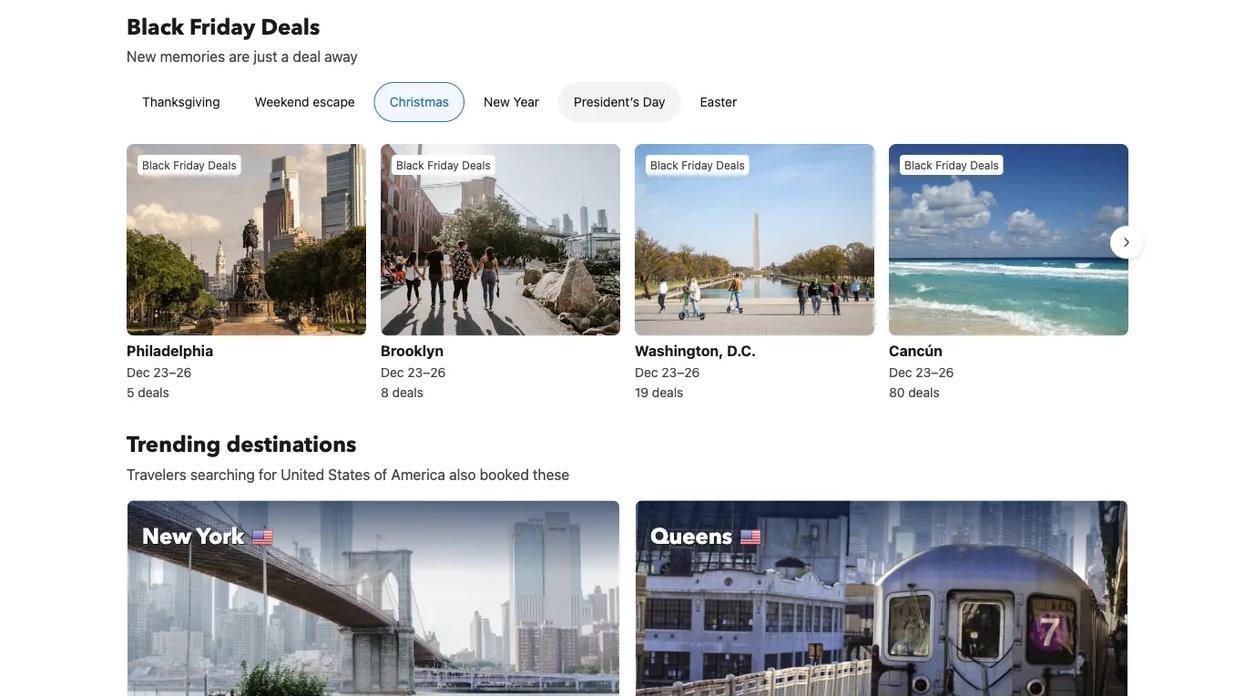 Task type: vqa. For each thing, say whether or not it's contained in the screenshot.
1
no



Task type: describe. For each thing, give the bounding box(es) containing it.
new for new year
[[484, 94, 510, 109]]

washington,
[[635, 342, 724, 359]]

8
[[381, 384, 389, 399]]

cancún dec 23–26 80 deals
[[889, 342, 954, 399]]

president's day button
[[559, 82, 681, 122]]

brooklyn
[[381, 342, 444, 359]]

booked
[[480, 465, 529, 483]]

queens
[[650, 522, 733, 552]]

travelers
[[127, 465, 187, 483]]

deal
[[293, 48, 321, 65]]

deals for cancún
[[970, 159, 999, 171]]

a
[[281, 48, 289, 65]]

5
[[127, 384, 134, 399]]

of
[[374, 465, 387, 483]]

are
[[229, 48, 250, 65]]

dec for philadelphia
[[127, 364, 150, 379]]

23–26 for brooklyn
[[408, 364, 446, 379]]

deals for brooklyn
[[392, 384, 424, 399]]

trending destinations travelers searching for united states of america also booked these
[[127, 430, 570, 483]]

away
[[325, 48, 358, 65]]

friday inside black friday deals new memories are just a deal away
[[190, 12, 256, 42]]

thanksgiving
[[142, 94, 220, 109]]

washington, d.c. dec 23–26 19 deals
[[635, 342, 756, 399]]

friday for philadelphia
[[173, 159, 205, 171]]

23–26 for philadelphia
[[153, 364, 192, 379]]

escape
[[313, 94, 355, 109]]

america
[[391, 465, 445, 483]]

deals for philadelphia
[[208, 159, 237, 171]]

black friday deals for philadelphia
[[142, 159, 237, 171]]

black friday deals new memories are just a deal away
[[127, 12, 358, 65]]

cancún
[[889, 342, 943, 359]]

19
[[635, 384, 649, 399]]

black friday deals for cancún
[[905, 159, 999, 171]]

these
[[533, 465, 570, 483]]

new inside black friday deals new memories are just a deal away
[[127, 48, 156, 65]]

23–26 for cancún
[[916, 364, 954, 379]]

christmas
[[390, 94, 449, 109]]

tab list containing thanksgiving
[[112, 82, 767, 123]]

black inside black friday deals new memories are just a deal away
[[127, 12, 184, 42]]

easter button
[[685, 82, 753, 122]]

christmas button
[[374, 82, 465, 122]]

york
[[196, 522, 244, 552]]

thanksgiving button
[[127, 82, 236, 122]]

year
[[513, 94, 539, 109]]

dec for cancún
[[889, 364, 912, 379]]



Task type: locate. For each thing, give the bounding box(es) containing it.
searching
[[190, 465, 255, 483]]

dec up 80
[[889, 364, 912, 379]]

memories
[[160, 48, 225, 65]]

new left york
[[142, 522, 191, 552]]

day
[[643, 94, 666, 109]]

dec up 5
[[127, 364, 150, 379]]

president's
[[574, 94, 639, 109]]

for
[[259, 465, 277, 483]]

deals inside philadelphia dec 23–26 5 deals
[[138, 384, 169, 399]]

deals for brooklyn
[[462, 159, 491, 171]]

black friday deals for washington,
[[650, 159, 745, 171]]

deals right 5
[[138, 384, 169, 399]]

1 black friday deals from the left
[[142, 159, 237, 171]]

2 dec from the left
[[381, 364, 404, 379]]

23–26 inside philadelphia dec 23–26 5 deals
[[153, 364, 192, 379]]

weekend escape
[[255, 94, 355, 109]]

dec up 8
[[381, 364, 404, 379]]

3 23–26 from the left
[[662, 364, 700, 379]]

deals for philadelphia
[[138, 384, 169, 399]]

deals right 19
[[652, 384, 684, 399]]

new york
[[142, 522, 244, 552]]

black for washington, d.c.
[[650, 159, 679, 171]]

deals right 80
[[909, 384, 940, 399]]

deals for cancún
[[909, 384, 940, 399]]

friday for brooklyn
[[427, 159, 459, 171]]

0 vertical spatial new
[[127, 48, 156, 65]]

new year
[[484, 94, 539, 109]]

23–26
[[153, 364, 192, 379], [408, 364, 446, 379], [662, 364, 700, 379], [916, 364, 954, 379]]

23–26 down cancún
[[916, 364, 954, 379]]

1 vertical spatial new
[[484, 94, 510, 109]]

friday
[[190, 12, 256, 42], [173, 159, 205, 171], [427, 159, 459, 171], [682, 159, 713, 171], [936, 159, 967, 171]]

weekend escape button
[[239, 82, 371, 122]]

region
[[112, 137, 1143, 409]]

23–26 inside cancún dec 23–26 80 deals
[[916, 364, 954, 379]]

23–26 down washington,
[[662, 364, 700, 379]]

23–26 down philadelphia
[[153, 364, 192, 379]]

deals inside cancún dec 23–26 80 deals
[[909, 384, 940, 399]]

dec for brooklyn
[[381, 364, 404, 379]]

deals for washington,
[[716, 159, 745, 171]]

dec inside 'washington, d.c. dec 23–26 19 deals'
[[635, 364, 658, 379]]

4 dec from the left
[[889, 364, 912, 379]]

deals inside brooklyn dec 23–26 8 deals
[[392, 384, 424, 399]]

1 23–26 from the left
[[153, 364, 192, 379]]

also
[[449, 465, 476, 483]]

2 vertical spatial new
[[142, 522, 191, 552]]

1 deals from the left
[[138, 384, 169, 399]]

new
[[127, 48, 156, 65], [484, 94, 510, 109], [142, 522, 191, 552]]

black for cancún
[[905, 159, 933, 171]]

2 black friday deals from the left
[[396, 159, 491, 171]]

deals inside 'washington, d.c. dec 23–26 19 deals'
[[652, 384, 684, 399]]

queens link
[[635, 500, 1129, 696]]

deals
[[261, 12, 320, 42], [208, 159, 237, 171], [462, 159, 491, 171], [716, 159, 745, 171], [970, 159, 999, 171]]

dec inside brooklyn dec 23–26 8 deals
[[381, 364, 404, 379]]

just
[[254, 48, 277, 65]]

4 23–26 from the left
[[916, 364, 954, 379]]

2 23–26 from the left
[[408, 364, 446, 379]]

black
[[127, 12, 184, 42], [142, 159, 170, 171], [396, 159, 424, 171], [650, 159, 679, 171], [905, 159, 933, 171]]

weekend
[[255, 94, 309, 109]]

united
[[281, 465, 324, 483]]

black for brooklyn
[[396, 159, 424, 171]]

region containing philadelphia
[[112, 137, 1143, 409]]

new left year
[[484, 94, 510, 109]]

d.c.
[[727, 342, 756, 359]]

trending
[[127, 430, 221, 460]]

black friday deals
[[142, 159, 237, 171], [396, 159, 491, 171], [650, 159, 745, 171], [905, 159, 999, 171]]

dec
[[127, 364, 150, 379], [381, 364, 404, 379], [635, 364, 658, 379], [889, 364, 912, 379]]

new year button
[[468, 82, 555, 122]]

dec up 19
[[635, 364, 658, 379]]

brooklyn dec 23–26 8 deals
[[381, 342, 446, 399]]

new york link
[[127, 500, 620, 696]]

23–26 inside brooklyn dec 23–26 8 deals
[[408, 364, 446, 379]]

black for philadelphia
[[142, 159, 170, 171]]

philadelphia
[[127, 342, 213, 359]]

80
[[889, 384, 905, 399]]

deals right 8
[[392, 384, 424, 399]]

easter
[[700, 94, 737, 109]]

new inside button
[[484, 94, 510, 109]]

friday for washington,
[[682, 159, 713, 171]]

3 black friday deals from the left
[[650, 159, 745, 171]]

deals
[[138, 384, 169, 399], [392, 384, 424, 399], [652, 384, 684, 399], [909, 384, 940, 399]]

dec inside cancún dec 23–26 80 deals
[[889, 364, 912, 379]]

3 deals from the left
[[652, 384, 684, 399]]

destinations
[[226, 430, 357, 460]]

new for new york
[[142, 522, 191, 552]]

tab list
[[112, 82, 767, 123]]

3 dec from the left
[[635, 364, 658, 379]]

23–26 down brooklyn
[[408, 364, 446, 379]]

president's day
[[574, 94, 666, 109]]

friday for cancún
[[936, 159, 967, 171]]

dec inside philadelphia dec 23–26 5 deals
[[127, 364, 150, 379]]

1 dec from the left
[[127, 364, 150, 379]]

black friday deals for brooklyn
[[396, 159, 491, 171]]

2 deals from the left
[[392, 384, 424, 399]]

new left the memories
[[127, 48, 156, 65]]

4 black friday deals from the left
[[905, 159, 999, 171]]

4 deals from the left
[[909, 384, 940, 399]]

philadelphia dec 23–26 5 deals
[[127, 342, 213, 399]]

23–26 inside 'washington, d.c. dec 23–26 19 deals'
[[662, 364, 700, 379]]

states
[[328, 465, 370, 483]]

deals inside black friday deals new memories are just a deal away
[[261, 12, 320, 42]]



